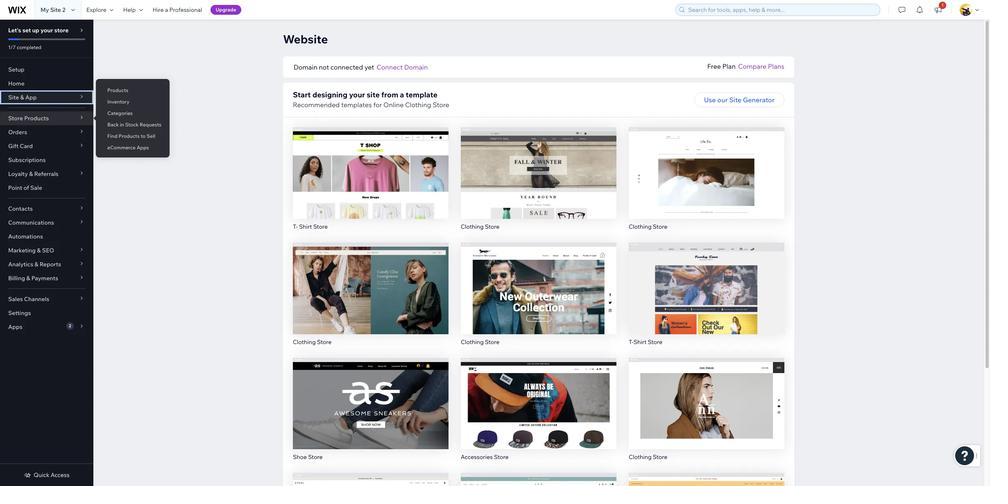 Task type: vqa. For each thing, say whether or not it's contained in the screenshot.
BACK
yes



Task type: locate. For each thing, give the bounding box(es) containing it.
yet
[[365, 63, 374, 71]]

site down the home
[[8, 94, 19, 101]]

quick access
[[34, 472, 70, 480]]

site
[[367, 90, 380, 100]]

templates
[[341, 101, 372, 109]]

1 vertical spatial a
[[400, 90, 404, 100]]

0 vertical spatial your
[[41, 27, 53, 34]]

1 horizontal spatial shirt
[[634, 339, 647, 346]]

sidebar element
[[0, 20, 93, 487]]

clothing store
[[461, 223, 500, 231], [629, 223, 668, 231], [293, 339, 332, 346], [461, 339, 500, 346], [629, 454, 668, 462]]

0 vertical spatial t-
[[293, 223, 298, 231]]

my site 2
[[41, 6, 65, 14]]

stock
[[125, 122, 139, 128]]

0 horizontal spatial apps
[[8, 324, 22, 331]]

upgrade button
[[211, 5, 241, 15]]

your
[[41, 27, 53, 34], [349, 90, 365, 100]]

your right up
[[41, 27, 53, 34]]

apps down to
[[137, 145, 149, 151]]

& left app in the top of the page
[[20, 94, 24, 101]]

not
[[319, 63, 329, 71]]

clothing inside start designing your site from a template recommended templates for online clothing store
[[405, 101, 431, 109]]

ecommerce apps
[[107, 145, 149, 151]]

1 horizontal spatial apps
[[137, 145, 149, 151]]

marketing
[[8, 247, 36, 255]]

loyalty & referrals
[[8, 170, 58, 178]]

products inside "dropdown button"
[[24, 115, 49, 122]]

& left seo
[[37, 247, 41, 255]]

store inside "dropdown button"
[[8, 115, 23, 122]]

start designing your site from a template recommended templates for online clothing store
[[293, 90, 449, 109]]

contacts button
[[0, 202, 93, 216]]

seo
[[42, 247, 54, 255]]

0 horizontal spatial shirt
[[299, 223, 312, 231]]

store
[[433, 101, 449, 109], [8, 115, 23, 122], [313, 223, 328, 231], [485, 223, 500, 231], [653, 223, 668, 231], [317, 339, 332, 346], [485, 339, 500, 346], [648, 339, 663, 346], [308, 454, 323, 462], [494, 454, 509, 462], [653, 454, 668, 462]]

store products
[[8, 115, 49, 122]]

connected
[[331, 63, 363, 71]]

1 vertical spatial products
[[24, 115, 49, 122]]

0 horizontal spatial your
[[41, 27, 53, 34]]

0 horizontal spatial site
[[8, 94, 19, 101]]

1 horizontal spatial domain
[[404, 63, 428, 71]]

0 horizontal spatial a
[[165, 6, 168, 14]]

online
[[384, 101, 404, 109]]

1 vertical spatial apps
[[8, 324, 22, 331]]

& right billing
[[26, 275, 30, 282]]

store inside start designing your site from a template recommended templates for online clothing store
[[433, 101, 449, 109]]

analytics
[[8, 261, 33, 268]]

& for billing
[[26, 275, 30, 282]]

up
[[32, 27, 39, 34]]

1 vertical spatial 2
[[69, 324, 71, 329]]

a
[[165, 6, 168, 14], [400, 90, 404, 100]]

for
[[374, 101, 382, 109]]

edit button
[[354, 159, 388, 174], [522, 159, 556, 174], [690, 159, 724, 174], [354, 275, 388, 290], [522, 275, 556, 290], [690, 275, 724, 290], [354, 390, 388, 405], [522, 390, 556, 405], [690, 390, 724, 405]]

a right from
[[400, 90, 404, 100]]

&
[[20, 94, 24, 101], [29, 170, 33, 178], [37, 247, 41, 255], [35, 261, 38, 268], [26, 275, 30, 282]]

use
[[704, 96, 716, 104]]

hire a professional link
[[148, 0, 207, 20]]

template
[[406, 90, 438, 100]]

app
[[25, 94, 37, 101]]

website
[[283, 32, 328, 46]]

apps inside sidebar element
[[8, 324, 22, 331]]

free plan compare plans
[[708, 62, 785, 70]]

accessories
[[461, 454, 493, 462]]

1 horizontal spatial t-
[[629, 339, 634, 346]]

upgrade
[[216, 7, 236, 13]]

t- for t-shirt store
[[629, 339, 634, 346]]

domain left 'not'
[[294, 63, 318, 71]]

0 vertical spatial apps
[[137, 145, 149, 151]]

2 vertical spatial products
[[119, 133, 140, 139]]

2 right my
[[62, 6, 65, 14]]

apps down settings
[[8, 324, 22, 331]]

domain
[[294, 63, 318, 71], [404, 63, 428, 71]]

our
[[718, 96, 728, 104]]

products link
[[96, 84, 170, 98]]

site right my
[[50, 6, 61, 14]]

1 vertical spatial your
[[349, 90, 365, 100]]

reports
[[40, 261, 61, 268]]

& for analytics
[[35, 261, 38, 268]]

find
[[107, 133, 118, 139]]

your up templates
[[349, 90, 365, 100]]

0 vertical spatial shirt
[[299, 223, 312, 231]]

t- for t- shirt store
[[293, 223, 298, 231]]

completed
[[17, 44, 41, 50]]

store
[[54, 27, 69, 34]]

billing
[[8, 275, 25, 282]]

2 domain from the left
[[404, 63, 428, 71]]

a right hire
[[165, 6, 168, 14]]

from
[[382, 90, 398, 100]]

edit
[[365, 163, 377, 171], [533, 163, 545, 171], [701, 163, 713, 171], [365, 278, 377, 286], [533, 278, 545, 286], [701, 278, 713, 286], [365, 394, 377, 402], [533, 394, 545, 402], [701, 394, 713, 402]]

1 horizontal spatial a
[[400, 90, 404, 100]]

& left reports
[[35, 261, 38, 268]]

site right our
[[730, 96, 742, 104]]

products up inventory
[[107, 87, 128, 93]]

0 horizontal spatial t-
[[293, 223, 298, 231]]

2 inside sidebar element
[[69, 324, 71, 329]]

1
[[942, 2, 944, 8]]

1 vertical spatial t-
[[629, 339, 634, 346]]

communications button
[[0, 216, 93, 230]]

connect domain button
[[377, 62, 428, 72]]

subscriptions link
[[0, 153, 93, 167]]

channels
[[24, 296, 49, 303]]

plans
[[768, 62, 785, 70]]

& right loyalty
[[29, 170, 33, 178]]

settings link
[[0, 307, 93, 320]]

orders button
[[0, 125, 93, 139]]

view
[[363, 180, 379, 188], [531, 180, 547, 188], [699, 180, 715, 188], [363, 295, 379, 304], [531, 295, 547, 304], [699, 295, 715, 304], [363, 411, 379, 419], [531, 411, 547, 419], [699, 411, 715, 419]]

use our site generator button
[[695, 93, 785, 107]]

1 horizontal spatial 2
[[69, 324, 71, 329]]

2 horizontal spatial site
[[730, 96, 742, 104]]

products up ecommerce apps
[[119, 133, 140, 139]]

analytics & reports button
[[0, 258, 93, 272]]

0 vertical spatial products
[[107, 87, 128, 93]]

1 domain from the left
[[294, 63, 318, 71]]

ecommerce apps link
[[96, 141, 170, 155]]

to
[[141, 133, 146, 139]]

connect
[[377, 63, 403, 71]]

products up orders popup button at the top
[[24, 115, 49, 122]]

& for site
[[20, 94, 24, 101]]

use our site generator
[[704, 96, 775, 104]]

let's set up your store
[[8, 27, 69, 34]]

1 horizontal spatial your
[[349, 90, 365, 100]]

& inside popup button
[[20, 94, 24, 101]]

0 horizontal spatial 2
[[62, 6, 65, 14]]

view button
[[353, 177, 388, 191], [521, 177, 556, 191], [690, 177, 724, 191], [353, 292, 388, 307], [521, 292, 556, 307], [690, 292, 724, 307], [353, 408, 388, 422], [521, 408, 556, 422], [690, 408, 724, 422]]

domain right connect
[[404, 63, 428, 71]]

& inside "popup button"
[[35, 261, 38, 268]]

point of sale link
[[0, 181, 93, 195]]

analytics & reports
[[8, 261, 61, 268]]

help
[[123, 6, 136, 14]]

1 vertical spatial shirt
[[634, 339, 647, 346]]

a inside start designing your site from a template recommended templates for online clothing store
[[400, 90, 404, 100]]

0 vertical spatial 2
[[62, 6, 65, 14]]

site inside use our site generator button
[[730, 96, 742, 104]]

0 horizontal spatial domain
[[294, 63, 318, 71]]

2 down settings link
[[69, 324, 71, 329]]



Task type: describe. For each thing, give the bounding box(es) containing it.
recommended
[[293, 101, 340, 109]]

back in stock requests link
[[96, 118, 170, 132]]

0 vertical spatial a
[[165, 6, 168, 14]]

1/7 completed
[[8, 44, 41, 50]]

Search for tools, apps, help & more... field
[[686, 4, 878, 16]]

gift card
[[8, 143, 33, 150]]

1 button
[[930, 0, 948, 20]]

point
[[8, 184, 22, 192]]

let's
[[8, 27, 21, 34]]

products for store products
[[24, 115, 49, 122]]

sales
[[8, 296, 23, 303]]

plan
[[723, 62, 736, 70]]

quick access button
[[24, 472, 70, 480]]

point of sale
[[8, 184, 42, 192]]

ecommerce
[[107, 145, 136, 151]]

gift card button
[[0, 139, 93, 153]]

free
[[708, 62, 721, 70]]

my
[[41, 6, 49, 14]]

billing & payments
[[8, 275, 58, 282]]

marketing & seo
[[8, 247, 54, 255]]

payments
[[31, 275, 58, 282]]

your inside start designing your site from a template recommended templates for online clothing store
[[349, 90, 365, 100]]

t-shirt store
[[629, 339, 663, 346]]

automations
[[8, 233, 43, 241]]

store products button
[[0, 111, 93, 125]]

apps inside "link"
[[137, 145, 149, 151]]

orders
[[8, 129, 27, 136]]

setup link
[[0, 63, 93, 77]]

hire
[[153, 6, 164, 14]]

back
[[107, 122, 119, 128]]

site inside site & app popup button
[[8, 94, 19, 101]]

home
[[8, 80, 25, 87]]

sales channels button
[[0, 293, 93, 307]]

1/7
[[8, 44, 16, 50]]

accessories store
[[461, 454, 509, 462]]

home link
[[0, 77, 93, 91]]

card
[[20, 143, 33, 150]]

setup
[[8, 66, 24, 73]]

start
[[293, 90, 311, 100]]

& for marketing
[[37, 247, 41, 255]]

shoe store
[[293, 454, 323, 462]]

categories link
[[96, 107, 170, 120]]

of
[[24, 184, 29, 192]]

hire a professional
[[153, 6, 202, 14]]

t- shirt store
[[293, 223, 328, 231]]

settings
[[8, 310, 31, 317]]

1 horizontal spatial site
[[50, 6, 61, 14]]

& for loyalty
[[29, 170, 33, 178]]

help button
[[118, 0, 148, 20]]

referrals
[[34, 170, 58, 178]]

shirt for t-shirt store
[[634, 339, 647, 346]]

compare
[[738, 62, 767, 70]]

find products to sell link
[[96, 130, 170, 143]]

marketing & seo button
[[0, 244, 93, 258]]

site & app
[[8, 94, 37, 101]]

domain not connected yet connect domain
[[294, 63, 428, 71]]

gift
[[8, 143, 19, 150]]

explore
[[86, 6, 106, 14]]

subscriptions
[[8, 157, 46, 164]]

categories
[[107, 110, 133, 116]]

products for find products to sell
[[119, 133, 140, 139]]

in
[[120, 122, 124, 128]]

loyalty
[[8, 170, 28, 178]]

sell
[[147, 133, 155, 139]]

automations link
[[0, 230, 93, 244]]

find products to sell
[[107, 133, 155, 139]]

set
[[22, 27, 31, 34]]

shirt for t- shirt store
[[299, 223, 312, 231]]

your inside sidebar element
[[41, 27, 53, 34]]

requests
[[140, 122, 162, 128]]

quick
[[34, 472, 49, 480]]

contacts
[[8, 205, 33, 213]]

inventory link
[[96, 95, 170, 109]]

billing & payments button
[[0, 272, 93, 286]]

site & app button
[[0, 91, 93, 105]]

sales channels
[[8, 296, 49, 303]]

compare plans button
[[738, 61, 785, 71]]



